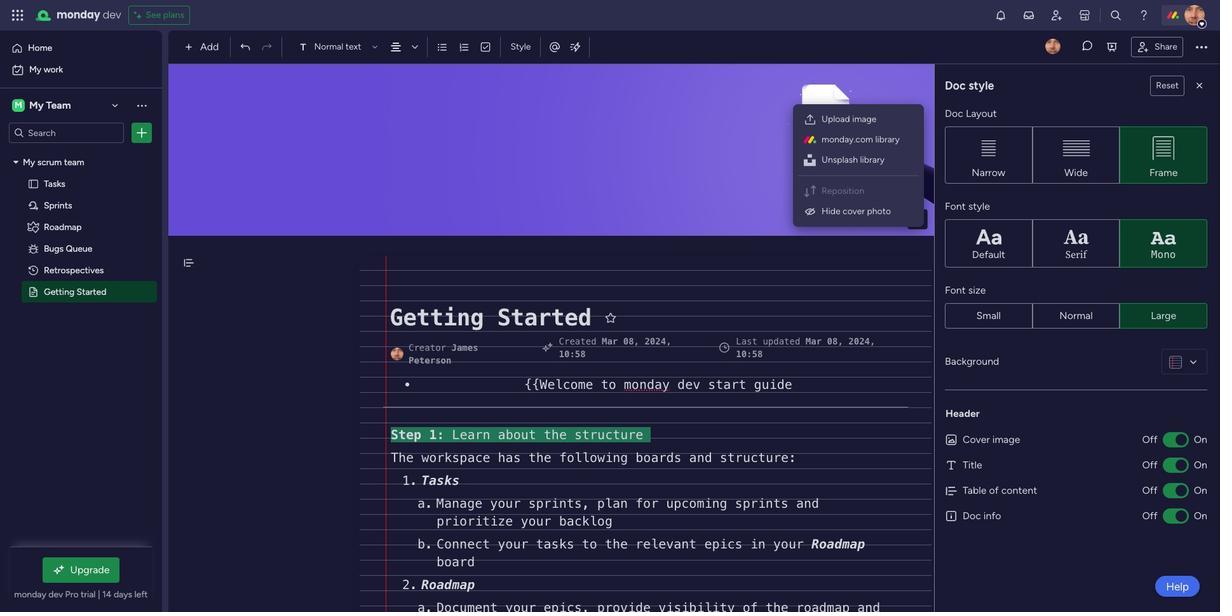 Task type: describe. For each thing, give the bounding box(es) containing it.
large button
[[1121, 303, 1208, 329]]

mention image
[[549, 40, 562, 53]]

. for b
[[425, 537, 433, 552]]

table of content
[[963, 485, 1038, 497]]

my for my work
[[29, 64, 41, 75]]

team
[[46, 99, 71, 111]]

image for upload image
[[853, 114, 877, 125]]

james peterson image
[[1185, 5, 1206, 25]]

board activity image
[[1046, 38, 1061, 54]]

content
[[1002, 485, 1038, 497]]

undo ⌘+z image
[[240, 41, 251, 53]]

off for info
[[1143, 510, 1158, 522]]

08, for last updated
[[828, 336, 844, 347]]

doc
[[433, 281, 448, 292]]

normal for normal text
[[314, 41, 344, 52]]

peterson
[[409, 355, 452, 366]]

upload image
[[822, 114, 877, 125]]

search everything image
[[1110, 9, 1123, 22]]

your down sprints,
[[521, 514, 552, 529]]

layout
[[966, 107, 998, 120]]

style
[[511, 41, 531, 52]]

mar 08, 2024, 10:58 for created
[[559, 336, 672, 359]]

upgrade button
[[42, 558, 120, 583]]

getting started inside field
[[390, 305, 592, 331]]

monday for monday dev
[[57, 8, 100, 22]]

off for image
[[1143, 434, 1158, 446]]

unsplash
[[822, 155, 858, 165]]

a
[[418, 496, 425, 511]]

header
[[946, 408, 980, 420]]

hide
[[822, 206, 841, 217]]

button padding image
[[1194, 79, 1207, 92]]

james
[[452, 343, 479, 353]]

upload image image
[[804, 113, 817, 126]]

text
[[346, 41, 361, 52]]

unsplash library
[[822, 155, 885, 165]]

doc for doc layout
[[946, 107, 964, 120]]

created
[[559, 336, 597, 347]]

button padding image
[[912, 213, 925, 226]]

queue
[[66, 243, 92, 254]]

08, for created
[[624, 336, 640, 347]]

14
[[102, 589, 112, 600]]

upgrade
[[70, 564, 110, 576]]

select product image
[[11, 9, 24, 22]]

epics
[[705, 537, 743, 552]]

reset button
[[1151, 76, 1185, 96]]

help image
[[1138, 9, 1151, 22]]

monday dev
[[57, 8, 121, 22]]

scrum
[[37, 156, 62, 167]]

m
[[15, 100, 22, 111]]

connect
[[437, 537, 490, 552]]

cover
[[843, 206, 865, 217]]

cover
[[963, 434, 991, 446]]

serif button
[[1033, 219, 1121, 268]]

step 1: learn about the structure
[[391, 427, 651, 443]]

frame
[[1150, 166, 1179, 178]]

0 horizontal spatial roadmap
[[44, 221, 82, 232]]

numbered list image
[[459, 41, 470, 53]]

mono
[[1152, 249, 1177, 261]]

monday.com library menu item
[[799, 130, 919, 150]]

menu menu
[[799, 109, 919, 222]]

trial
[[81, 589, 96, 600]]

caret down image
[[13, 157, 18, 166]]

title
[[963, 459, 983, 471]]

1 horizontal spatial roadmap
[[422, 577, 475, 593]]

b
[[418, 537, 425, 552]]

my work link
[[8, 60, 155, 80]]

2024, for last updated
[[849, 336, 876, 347]]

. for 1
[[410, 473, 418, 488]]

your right in
[[774, 537, 804, 552]]

style button
[[505, 36, 537, 58]]

the inside b . connect your tasks to the relevant epics in your roadmap board
[[605, 537, 628, 552]]

make doc pageless button
[[386, 277, 492, 297]]

normal for normal
[[1060, 310, 1094, 322]]

guide
[[754, 377, 793, 392]]

{{welcome
[[525, 377, 594, 392]]

2
[[402, 577, 410, 593]]

my work option
[[8, 60, 155, 80]]

doc for doc info
[[963, 510, 982, 522]]

unsplash library menu item
[[799, 150, 919, 170]]

reposition
[[822, 186, 865, 196]]

1 . tasks
[[402, 473, 460, 488]]

1 vertical spatial the
[[529, 450, 552, 465]]

home option
[[8, 38, 155, 59]]

2 off from the top
[[1143, 459, 1158, 471]]

sprints
[[44, 200, 72, 210]]

doc layout
[[946, 107, 998, 120]]

font size
[[946, 284, 987, 296]]

group for doc layout
[[946, 127, 1208, 184]]

public board image for tasks
[[27, 177, 39, 189]]

see plans
[[146, 10, 184, 20]]

small
[[977, 310, 1002, 322]]

v2 ellipsis image
[[1197, 39, 1208, 55]]

start
[[709, 377, 747, 392]]

pageless
[[451, 281, 486, 292]]

table
[[963, 485, 987, 497]]

unsplash library image
[[804, 154, 817, 167]]

serif group
[[946, 219, 1208, 268]]

upload image menu item
[[799, 109, 919, 130]]

for
[[636, 496, 659, 511]]

plans
[[163, 10, 184, 20]]

size
[[969, 284, 987, 296]]

default button
[[946, 219, 1033, 268]]

narrow button
[[946, 127, 1033, 184]]

dev for monday dev pro trial | 14 days left
[[48, 589, 63, 600]]

board
[[437, 554, 475, 570]]

font for font style
[[946, 200, 966, 212]]

about
[[498, 427, 537, 443]]

last
[[737, 336, 758, 347]]

monday marketplace image
[[1079, 9, 1092, 22]]

pro
[[65, 589, 79, 600]]

see
[[146, 10, 161, 20]]

monday.com
[[822, 134, 874, 145]]

workspace selection element
[[12, 98, 73, 113]]

add to favorites image
[[604, 311, 617, 324]]

on for of
[[1195, 485, 1208, 497]]

wide
[[1065, 166, 1089, 178]]

left
[[134, 589, 148, 600]]

workspace
[[422, 450, 491, 465]]

work
[[44, 64, 63, 75]]

share
[[1155, 41, 1178, 52]]

10:58 for last updated
[[737, 349, 763, 359]]

2024, for created
[[645, 336, 672, 347]]

tasks inside list box
[[44, 178, 65, 189]]

my for my scrum team
[[23, 156, 35, 167]]

image for cover image
[[993, 434, 1021, 446]]

started inside list box
[[77, 286, 106, 297]]

1 vertical spatial dev
[[678, 377, 701, 392]]

retrospectives
[[44, 265, 104, 275]]

upcoming
[[667, 496, 728, 511]]

style for doc style
[[969, 79, 995, 93]]

the
[[391, 450, 414, 465]]

mar 08, 2024, 10:58 for last updated
[[737, 336, 876, 359]]

backlog
[[559, 514, 613, 529]]

1
[[402, 473, 410, 488]]

help button
[[1156, 576, 1201, 597]]



Task type: locate. For each thing, give the bounding box(es) containing it.
getting started down retrospectives
[[44, 286, 106, 297]]

the right about
[[544, 427, 567, 443]]

2 mar 08, 2024, 10:58 from the left
[[737, 336, 876, 359]]

dev
[[103, 8, 121, 22], [678, 377, 701, 392], [48, 589, 63, 600]]

0 vertical spatial tasks
[[44, 178, 65, 189]]

normal
[[314, 41, 344, 52], [1060, 310, 1094, 322]]

0 horizontal spatial mar 08, 2024, 10:58
[[559, 336, 672, 359]]

serif
[[1066, 249, 1088, 261]]

1 vertical spatial getting started
[[390, 305, 592, 331]]

0 horizontal spatial 10:58
[[559, 349, 586, 359]]

make doc pageless
[[410, 281, 486, 292]]

learn
[[452, 427, 491, 443]]

1 group from the top
[[946, 127, 1208, 184]]

1 2024, from the left
[[645, 336, 672, 347]]

. down 1 . tasks
[[425, 496, 433, 511]]

your left tasks
[[498, 537, 529, 552]]

1 vertical spatial doc
[[946, 107, 964, 120]]

following
[[560, 450, 628, 465]]

1 vertical spatial started
[[498, 305, 592, 331]]

2 08, from the left
[[828, 336, 844, 347]]

1 10:58 from the left
[[559, 349, 586, 359]]

reset
[[1157, 80, 1180, 91]]

2 vertical spatial roadmap
[[422, 577, 475, 593]]

2 on from the top
[[1195, 459, 1208, 471]]

b . connect your tasks to the relevant epics in your roadmap board
[[418, 537, 873, 570]]

monday.com library image
[[804, 134, 817, 146]]

1 horizontal spatial mar
[[806, 336, 822, 347]]

1 vertical spatial my
[[29, 99, 44, 111]]

font for font size
[[946, 284, 966, 296]]

checklist image
[[480, 41, 492, 53]]

normal down serif
[[1060, 310, 1094, 322]]

doc up doc layout
[[946, 79, 966, 93]]

my inside workspace selection element
[[29, 99, 44, 111]]

see plans button
[[129, 6, 190, 25]]

image
[[853, 114, 877, 125], [993, 434, 1021, 446]]

library inside monday.com library menu item
[[876, 134, 900, 145]]

doc
[[946, 79, 966, 93], [946, 107, 964, 120], [963, 510, 982, 522]]

0 horizontal spatial mar
[[602, 336, 618, 347]]

1 horizontal spatial getting
[[390, 305, 484, 331]]

image up monday.com library
[[853, 114, 877, 125]]

monday for monday dev pro trial | 14 days left
[[14, 589, 46, 600]]

1 horizontal spatial mar 08, 2024, 10:58
[[737, 336, 876, 359]]

dev for monday dev
[[103, 8, 121, 22]]

1 font from the top
[[946, 200, 966, 212]]

0 vertical spatial group
[[946, 127, 1208, 184]]

1 08, from the left
[[624, 336, 640, 347]]

mar for created
[[602, 336, 618, 347]]

1 vertical spatial font
[[946, 284, 966, 296]]

3 on from the top
[[1195, 485, 1208, 497]]

monday left the pro
[[14, 589, 46, 600]]

0 vertical spatial library
[[876, 134, 900, 145]]

library down monday.com library
[[861, 155, 885, 165]]

normal text
[[314, 41, 361, 52]]

. for 2
[[410, 577, 418, 593]]

1 horizontal spatial 2024,
[[849, 336, 876, 347]]

normal button
[[1033, 303, 1121, 329]]

1 horizontal spatial to
[[601, 377, 617, 392]]

0 vertical spatial to
[[601, 377, 617, 392]]

reposition image
[[804, 185, 817, 198]]

notifications image
[[995, 9, 1008, 22]]

0 vertical spatial doc
[[946, 79, 966, 93]]

public board image for getting started
[[27, 286, 39, 298]]

0 vertical spatial dev
[[103, 8, 121, 22]]

on for image
[[1195, 434, 1208, 446]]

1 horizontal spatial 10:58
[[737, 349, 763, 359]]

0 horizontal spatial 08,
[[624, 336, 640, 347]]

tasks
[[536, 537, 575, 552]]

frame button
[[1121, 127, 1208, 184]]

1 vertical spatial style
[[969, 200, 991, 212]]

0 horizontal spatial and
[[690, 450, 713, 465]]

boards
[[636, 450, 682, 465]]

last updated
[[737, 336, 801, 347]]

1 horizontal spatial 08,
[[828, 336, 844, 347]]

1 horizontal spatial normal
[[1060, 310, 1094, 322]]

bugs
[[44, 243, 64, 254]]

options image
[[135, 127, 148, 139]]

update feed image
[[1023, 9, 1036, 22]]

10:58 for created
[[559, 349, 586, 359]]

normal left text
[[314, 41, 344, 52]]

1 vertical spatial public board image
[[27, 286, 39, 298]]

library for monday.com library
[[876, 134, 900, 145]]

plan
[[598, 496, 628, 511]]

the down step 1: learn about the structure
[[529, 450, 552, 465]]

1 vertical spatial normal
[[1060, 310, 1094, 322]]

monday
[[57, 8, 100, 22], [624, 377, 670, 392], [14, 589, 46, 600]]

1 vertical spatial and
[[797, 496, 820, 511]]

in
[[751, 537, 766, 552]]

dev left see
[[103, 8, 121, 22]]

2 vertical spatial doc
[[963, 510, 982, 522]]

10:58 down last
[[737, 349, 763, 359]]

1 mar 08, 2024, 10:58 from the left
[[559, 336, 672, 359]]

public board image
[[27, 177, 39, 189], [27, 286, 39, 298]]

0 horizontal spatial started
[[77, 286, 106, 297]]

large
[[1152, 310, 1177, 322]]

image inside menu item
[[853, 114, 877, 125]]

2 10:58 from the left
[[737, 349, 763, 359]]

Search in workspace field
[[27, 126, 106, 140]]

mono button
[[1121, 219, 1208, 268]]

on for info
[[1195, 510, 1208, 522]]

doc info
[[963, 510, 1002, 522]]

my
[[29, 64, 41, 75], [29, 99, 44, 111], [23, 156, 35, 167]]

invite members image
[[1051, 9, 1064, 22]]

doc left info
[[963, 510, 982, 522]]

cover image
[[963, 434, 1021, 446]]

group
[[946, 127, 1208, 184], [946, 303, 1208, 329]]

getting down make doc pageless 'button'
[[390, 305, 484, 331]]

small button
[[946, 303, 1033, 329]]

library inside unsplash library menu item
[[861, 155, 885, 165]]

2 horizontal spatial monday
[[624, 377, 670, 392]]

dev left the 'start'
[[678, 377, 701, 392]]

reposition menu item
[[799, 181, 919, 202]]

mar right the updated
[[806, 336, 822, 347]]

home
[[28, 43, 52, 53]]

0 horizontal spatial dev
[[48, 589, 63, 600]]

doc for doc style
[[946, 79, 966, 93]]

0 vertical spatial my
[[29, 64, 41, 75]]

list box
[[0, 148, 162, 474]]

bugs queue
[[44, 243, 92, 254]]

1 vertical spatial library
[[861, 155, 885, 165]]

monday up 'structure'
[[624, 377, 670, 392]]

1 horizontal spatial monday
[[57, 8, 100, 22]]

my left work
[[29, 64, 41, 75]]

2 public board image from the top
[[27, 286, 39, 298]]

doc left layout
[[946, 107, 964, 120]]

2 vertical spatial monday
[[14, 589, 46, 600]]

monday dev pro trial | 14 days left
[[14, 589, 148, 600]]

relevant
[[636, 537, 697, 552]]

08, right the updated
[[828, 336, 844, 347]]

days
[[114, 589, 132, 600]]

hide cover photo
[[822, 206, 892, 217]]

mar down add to favorites image
[[602, 336, 618, 347]]

style for font style
[[969, 200, 991, 212]]

make
[[410, 281, 431, 292]]

1 vertical spatial image
[[993, 434, 1021, 446]]

sprints,
[[529, 496, 590, 511]]

my inside option
[[29, 64, 41, 75]]

0 vertical spatial style
[[969, 79, 995, 93]]

getting down retrospectives
[[44, 286, 74, 297]]

of
[[990, 485, 999, 497]]

your
[[490, 496, 521, 511], [521, 514, 552, 529], [498, 537, 529, 552], [774, 537, 804, 552]]

0 horizontal spatial normal
[[314, 41, 344, 52]]

getting started down pageless
[[390, 305, 592, 331]]

bulleted list image
[[437, 41, 449, 53]]

font left size
[[946, 284, 966, 296]]

2 group from the top
[[946, 303, 1208, 329]]

|
[[98, 589, 100, 600]]

0 horizontal spatial image
[[853, 114, 877, 125]]

font up "default" button at the top of page
[[946, 200, 966, 212]]

1 horizontal spatial dev
[[103, 8, 121, 22]]

hide cover photo image
[[804, 205, 817, 218]]

1 vertical spatial roadmap
[[812, 537, 866, 552]]

list box containing my scrum team
[[0, 148, 162, 474]]

getting inside list box
[[44, 286, 74, 297]]

2 horizontal spatial roadmap
[[812, 537, 866, 552]]

my right the workspace icon
[[29, 99, 44, 111]]

style
[[969, 79, 995, 93], [969, 200, 991, 212]]

1 vertical spatial getting
[[390, 305, 484, 331]]

image right cover
[[993, 434, 1021, 446]]

workspace options image
[[135, 99, 148, 112]]

1 public board image from the top
[[27, 177, 39, 189]]

2 . roadmap
[[402, 577, 475, 593]]

tasks down workspace
[[422, 473, 460, 488]]

. inside a . manage your sprints, plan for upcoming sprints and prioritize your backlog
[[425, 496, 433, 511]]

step
[[391, 427, 422, 443]]

. for a
[[425, 496, 433, 511]]

sprints
[[735, 496, 789, 511]]

started down retrospectives
[[77, 286, 106, 297]]

4 off from the top
[[1143, 510, 1158, 522]]

0 vertical spatial font
[[946, 200, 966, 212]]

1 horizontal spatial started
[[498, 305, 592, 331]]

help
[[1167, 580, 1190, 593]]

1 mar from the left
[[602, 336, 618, 347]]

1 vertical spatial group
[[946, 303, 1208, 329]]

. left connect
[[425, 537, 433, 552]]

and right the sprints on the right bottom
[[797, 496, 820, 511]]

group containing narrow
[[946, 127, 1208, 184]]

0 vertical spatial started
[[77, 286, 106, 297]]

to right {{welcome
[[601, 377, 617, 392]]

home link
[[8, 38, 155, 59]]

1 horizontal spatial tasks
[[422, 473, 460, 488]]

library for unsplash library
[[861, 155, 885, 165]]

0 horizontal spatial to
[[582, 537, 598, 552]]

. down b
[[410, 577, 418, 593]]

add button
[[180, 37, 227, 57]]

manage
[[437, 496, 483, 511]]

4 on from the top
[[1195, 510, 1208, 522]]

off for of
[[1143, 485, 1158, 497]]

Getting Started field
[[387, 301, 595, 334]]

0 vertical spatial normal
[[314, 41, 344, 52]]

1 on from the top
[[1195, 434, 1208, 446]]

1 vertical spatial tasks
[[422, 473, 460, 488]]

started up created
[[498, 305, 592, 331]]

08, up {{welcome to monday dev start guide
[[624, 336, 640, 347]]

2 horizontal spatial dev
[[678, 377, 701, 392]]

mar 08, 2024, 10:58 up guide
[[737, 336, 876, 359]]

to down backlog
[[582, 537, 598, 552]]

and inside a . manage your sprints, plan for upcoming sprints and prioritize your backlog
[[797, 496, 820, 511]]

normal inside button
[[1060, 310, 1094, 322]]

2 vertical spatial the
[[605, 537, 628, 552]]

1 horizontal spatial and
[[797, 496, 820, 511]]

0 vertical spatial roadmap
[[44, 221, 82, 232]]

2 vertical spatial my
[[23, 156, 35, 167]]

tasks
[[44, 178, 65, 189], [422, 473, 460, 488]]

0 horizontal spatial 2024,
[[645, 336, 672, 347]]

library down upload image menu item
[[876, 134, 900, 145]]

1 horizontal spatial image
[[993, 434, 1021, 446]]

narrow
[[972, 166, 1006, 178]]

and right boards
[[690, 450, 713, 465]]

. inside b . connect your tasks to the relevant epics in your roadmap board
[[425, 537, 433, 552]]

08,
[[624, 336, 640, 347], [828, 336, 844, 347]]

2 vertical spatial dev
[[48, 589, 63, 600]]

0 vertical spatial public board image
[[27, 177, 39, 189]]

wide button
[[1033, 127, 1121, 184]]

creator
[[409, 343, 446, 353]]

off
[[1143, 434, 1158, 446], [1143, 459, 1158, 471], [1143, 485, 1158, 497], [1143, 510, 1158, 522]]

monday up home link
[[57, 8, 100, 22]]

mar 08, 2024, 10:58 down add to favorites image
[[559, 336, 672, 359]]

1:
[[429, 427, 445, 443]]

group containing small
[[946, 303, 1208, 329]]

your up prioritize
[[490, 496, 521, 511]]

started inside getting started field
[[498, 305, 592, 331]]

dynamic values image
[[569, 41, 582, 53]]

10:58 down created
[[559, 349, 586, 359]]

3 off from the top
[[1143, 485, 1158, 497]]

prioritize
[[437, 514, 513, 529]]

structure
[[575, 427, 644, 443]]

getting started inside list box
[[44, 286, 106, 297]]

2 2024, from the left
[[849, 336, 876, 347]]

option
[[0, 150, 162, 153]]

0 horizontal spatial getting started
[[44, 286, 106, 297]]

getting started
[[44, 286, 106, 297], [390, 305, 592, 331]]

0 horizontal spatial tasks
[[44, 178, 65, 189]]

1 vertical spatial monday
[[624, 377, 670, 392]]

background
[[946, 355, 1000, 368]]

. up a
[[410, 473, 418, 488]]

0 vertical spatial monday
[[57, 8, 100, 22]]

roadmap inside b . connect your tasks to the relevant epics in your roadmap board
[[812, 537, 866, 552]]

to inside b . connect your tasks to the relevant epics in your roadmap board
[[582, 537, 598, 552]]

getting inside getting started field
[[390, 305, 484, 331]]

0 vertical spatial getting started
[[44, 286, 106, 297]]

group for font size
[[946, 303, 1208, 329]]

the down a . manage your sprints, plan for upcoming sprints and prioritize your backlog at bottom
[[605, 537, 628, 552]]

1 horizontal spatial getting started
[[390, 305, 592, 331]]

hide cover photo menu item
[[799, 202, 919, 222]]

0 vertical spatial the
[[544, 427, 567, 443]]

0 horizontal spatial monday
[[14, 589, 46, 600]]

my right caret down image
[[23, 156, 35, 167]]

tasks down my scrum team
[[44, 178, 65, 189]]

0 vertical spatial image
[[853, 114, 877, 125]]

font style
[[946, 200, 991, 212]]

1 off from the top
[[1143, 434, 1158, 446]]

2 font from the top
[[946, 284, 966, 296]]

mar for last updated
[[806, 336, 822, 347]]

{{welcome to monday dev start guide
[[525, 377, 793, 392]]

workspace image
[[12, 99, 25, 113]]

has
[[498, 450, 521, 465]]

share button
[[1132, 37, 1184, 57]]

style down 'narrow'
[[969, 200, 991, 212]]

1 image
[[406, 383, 410, 387]]

started
[[77, 286, 106, 297], [498, 305, 592, 331]]

my for my team
[[29, 99, 44, 111]]

add
[[200, 41, 219, 53]]

0 vertical spatial and
[[690, 450, 713, 465]]

0 horizontal spatial getting
[[44, 286, 74, 297]]

2 mar from the left
[[806, 336, 822, 347]]

1 vertical spatial to
[[582, 537, 598, 552]]

0 vertical spatial getting
[[44, 286, 74, 297]]

dev left the pro
[[48, 589, 63, 600]]

style up layout
[[969, 79, 995, 93]]



Task type: vqa. For each thing, say whether or not it's contained in the screenshot.
Checklist "image"
yes



